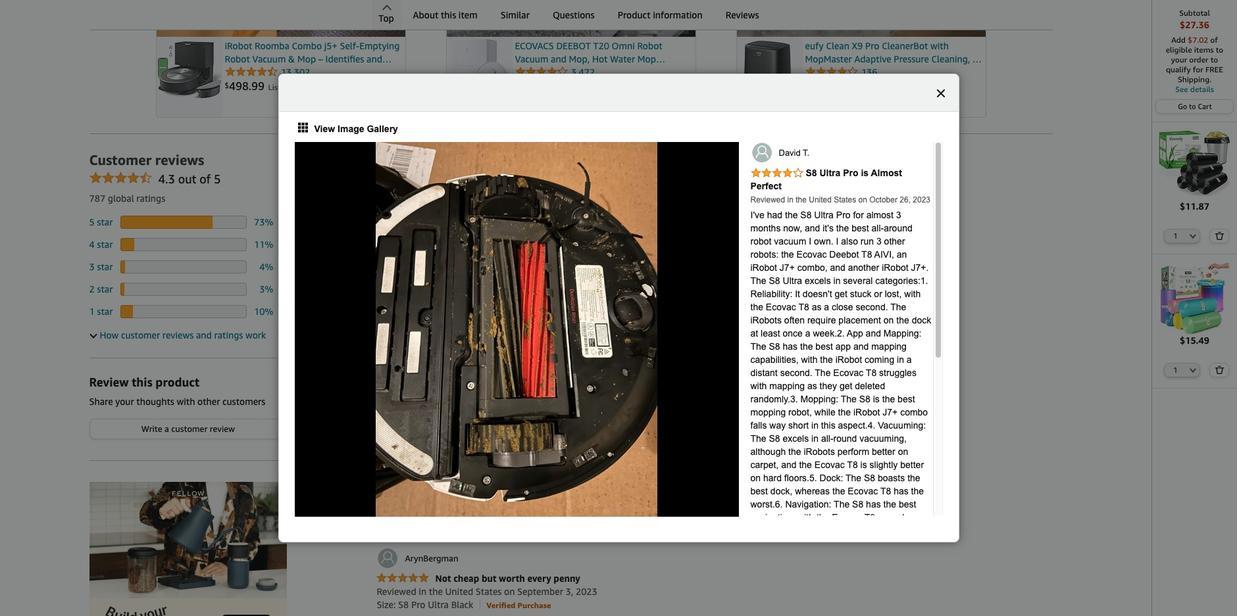 Task type: describe. For each thing, give the bounding box(es) containing it.
see all photos
[[760, 327, 819, 338]]

s8 down tends
[[826, 579, 837, 589]]

1 vertical spatial they
[[649, 198, 669, 209]]

2023 inside the s8 ultra pro is almost perfect reviewed in the united states on october 26, 2023
[[913, 196, 931, 205]]

in left the round
[[812, 434, 819, 444]]

the right cleans
[[806, 185, 820, 196]]

a down interface
[[562, 225, 567, 236]]

from inside customers like the cleaning and mopping capabilities of the robotic vacuum cleaner. they say it cleans the floors much better, and the mopping function does a decent job. they also appreciate the hands-free automated floor cleaning, and find the app interface to be user friendly. customers are also impressed with the appearance of the vacuum, saying it has a much better-looking finish. ai-generated from the text of customer reviews
[[426, 240, 443, 250]]

1 horizontal spatial while
[[815, 408, 836, 418]]

the right the it's
[[837, 223, 850, 234]]

purchase
[[518, 601, 551, 611]]

irobot down 'app'
[[836, 355, 863, 365]]

the up better,
[[441, 185, 454, 196]]

randomly.3.
[[751, 394, 798, 405]]

about
[[413, 9, 439, 20]]

a up surprisingly,
[[891, 513, 896, 523]]

0 vertical spatial mapping
[[872, 342, 907, 352]]

$7.02
[[1189, 35, 1209, 45]]

star for 2 star
[[97, 284, 113, 295]]

progress bar for 1 star
[[120, 306, 247, 319]]

appreciate
[[691, 198, 735, 209]]

appearance
[[604, 265, 654, 277]]

the up surprisingly,
[[912, 487, 925, 497]]

0 horizontal spatial much
[[403, 198, 427, 209]]

with down distant
[[751, 381, 767, 392]]

a right does
[[593, 198, 598, 209]]

avoidance,
[[751, 566, 796, 576]]

vacuum inside customers like the cleaning and mopping capabilities of the robotic vacuum cleaner. they say it cleans the floors much better, and the mopping function does a decent job. they also appreciate the hands-free automated floor cleaning, and find the app interface to be user friendly. customers are also impressed with the appearance of the vacuum, saying it has a much better-looking finish. ai-generated from the text of customer reviews
[[661, 185, 694, 196]]

are
[[726, 211, 739, 223]]

2 i from the left
[[837, 236, 839, 247]]

498
[[229, 79, 249, 93]]

ecovac down "boasts"
[[848, 487, 879, 497]]

and right 'app'
[[866, 329, 882, 339]]

0 vertical spatial also
[[672, 198, 688, 209]]

customer image image
[[376, 142, 658, 518]]

of inside of eligible items to your order to qualify for free shipping.
[[1211, 35, 1219, 45]]

go
[[1179, 102, 1188, 111]]

the down "dock:"
[[834, 500, 850, 510]]

at
[[751, 329, 759, 339]]

go to cart
[[1179, 102, 1213, 111]]

2 vertical spatial customers
[[679, 211, 724, 223]]

write a customer review link
[[90, 420, 286, 439]]

reviews for customer reviews
[[155, 152, 204, 169]]

s8 up capabilities,
[[769, 342, 781, 352]]

cleaner.
[[696, 185, 729, 196]]

of down floor
[[444, 225, 453, 236]]

hard
[[764, 473, 782, 484]]

on up mapping: on the bottom
[[884, 315, 894, 326]]

ease of use button
[[443, 261, 514, 281]]

the right "boasts"
[[908, 473, 921, 484]]

least
[[761, 329, 781, 339]]

1 horizontal spatial it
[[769, 185, 775, 196]]

2 star
[[89, 284, 113, 295]]

a right was
[[919, 592, 924, 602]]

the down "dock:"
[[833, 487, 846, 497]]

cheap
[[454, 573, 480, 584]]

0 horizontal spatial j7+
[[780, 263, 795, 273]]

10% link
[[254, 306, 274, 317]]

now,
[[784, 223, 803, 234]]

say inside customers like the cleaning and mopping capabilities of the robotic vacuum cleaner. they say it cleans the floors much better, and the mopping function does a decent job. they also appreciate the hands-free automated floor cleaning, and find the app interface to be user friendly. customers are also impressed with the appearance of the vacuum, saying it has a much better-looking finish. ai-generated from the text of customer reviews
[[754, 185, 767, 196]]

0 vertical spatial 5
[[214, 172, 221, 186]]

a up struggles in the bottom of the page
[[907, 355, 912, 365]]

in left several at the top of the page
[[834, 276, 841, 286]]

united inside the s8 ultra pro is almost perfect reviewed in the united states on october 26, 2023
[[809, 196, 832, 205]]

the right robots:
[[782, 250, 795, 260]]

irobot up categories:1. on the top right
[[882, 263, 909, 273]]

vacuuming:
[[879, 421, 927, 431]]

david t.
[[779, 148, 810, 158]]

s8 ultra pro is almost perfect reviewed in the united states on october 26, 2023
[[751, 168, 931, 205]]

ecovac up they
[[834, 368, 864, 379]]

top for top
[[379, 13, 394, 24]]

a right once
[[806, 329, 811, 339]]

s8 inside top reviews element
[[398, 600, 409, 611]]

has up navigation
[[867, 500, 881, 510]]

1 horizontal spatial j7+
[[883, 408, 898, 418]]

out
[[178, 172, 197, 186]]

t8 up deleted
[[866, 368, 877, 379]]

see details link
[[1160, 84, 1231, 94]]

t8 down run
[[862, 250, 873, 260]]

1 horizontal spatial also
[[742, 211, 758, 223]]

often
[[785, 315, 805, 326]]

states inside the s8 ultra pro is almost perfect reviewed in the united states on october 26, 2023
[[834, 196, 857, 205]]

ecovac down bump
[[858, 579, 888, 589]]

1 horizontal spatial irobots
[[804, 447, 836, 458]]

136
[[862, 67, 878, 78]]

3%
[[260, 284, 274, 295]]

on down carpet, on the bottom of the page
[[751, 473, 761, 484]]

dropdown image for $11.87
[[1191, 234, 1197, 239]]

ultra inside top reviews element
[[428, 600, 449, 611]]

it inside i've had the s8 ultra pro for almost 3 months now, and it's the best all-around robot vacuum i own. i also run 3 other robots: the ecovac deebot t8 aivi, an irobot j7+ combo, and another irobot j7+. the s8 ultra excels in several categories:1. reliability: it doesn't get stuck or lost, with the ecovac t8 as a close second. the irobots often require placement on the dock at least once a week.2. app and mapping: the s8 has the best app and mapping capabilities, with the irobot coming in a distant second. the ecovac t8 struggles with mapping as they get deleted randomly.3. mopping: the s8 is the best mopping robot, while the irobot j7+ combo falls way short in this aspect.4. vacuuming: the s8 excels in all-round vacuuming, although the irobots perform better on carpet, and the ecovac t8 is slightly better on hard floors.5. dock: the s8 boasts the best dock, whereas the ecovac t8 has the worst.6. navigation: the s8 has the best navigation, with the ecovac t8 as a close second, while irobot's navigation is subpar.7. obstacle avoidance: surprisingly, the irobot performs best in obstacle avoidance, but it tends to bump into walls and furniture. the s8 and ecovac t8 rarely touch any obstacles.however, there was a disappoint
[[813, 566, 818, 576]]

star for 3 star
[[97, 261, 113, 273]]

1 vertical spatial mopping
[[493, 198, 531, 209]]

ratings
[[137, 193, 165, 204]]

the down at at the bottom of page
[[751, 342, 767, 352]]

this for product
[[132, 375, 153, 390]]

with down categories:1. on the top right
[[905, 289, 921, 300]]

to inside customers like the cleaning and mopping capabilities of the robotic vacuum cleaner. they say it cleans the floors much better, and the mopping function does a decent job. they also appreciate the hands-free automated floor cleaning, and find the app interface to be user friendly. customers are also impressed with the appearance of the vacuum, saying it has a much better-looking finish. ai-generated from the text of customer reviews
[[599, 211, 608, 223]]

star for 1 star
[[97, 306, 113, 317]]

4
[[89, 239, 95, 250]]

and up vacuum,
[[488, 211, 503, 223]]

suction
[[420, 290, 452, 302]]

0 vertical spatial they
[[731, 185, 751, 196]]

136 link
[[806, 67, 878, 78]]

text
[[459, 240, 473, 250]]

3,
[[566, 586, 574, 598]]

the down the cleaning
[[477, 198, 491, 209]]

appearance
[[393, 225, 441, 236]]

information
[[653, 9, 703, 20]]

has down once
[[783, 342, 798, 352]]

delete image
[[1216, 366, 1225, 375]]

ultra inside the s8 ultra pro is almost perfect reviewed in the united states on october 26, 2023
[[820, 168, 841, 178]]

0 vertical spatial as
[[812, 302, 822, 313]]

2 vertical spatial as
[[878, 513, 888, 523]]

write
[[141, 424, 162, 435]]

the up floors.5. on the bottom of page
[[800, 460, 812, 471]]

irobot down robots:
[[751, 263, 778, 273]]

robots:
[[751, 250, 779, 260]]

see details
[[1176, 84, 1215, 94]]

progress bar for 2 star
[[120, 283, 247, 296]]

0 horizontal spatial while
[[786, 526, 807, 537]]

shipping.
[[1179, 74, 1212, 84]]

the down not
[[429, 586, 443, 598]]

with inside customers like the cleaning and mopping capabilities of the robotic vacuum cleaner. they say it cleans the floors much better, and the mopping function does a decent job. they also appreciate the hands-free automated floor cleaning, and find the app interface to be user friendly. customers are also impressed with the appearance of the vacuum, saying it has a much better-looking finish. ai-generated from the text of customer reviews
[[806, 211, 824, 223]]

october
[[870, 196, 898, 205]]

floor
[[425, 211, 445, 223]]

in right short
[[812, 421, 819, 431]]

the down falls
[[751, 434, 767, 444]]

mopping inside i've had the s8 ultra pro for almost 3 months now, and it's the best all-around robot vacuum i own. i also run 3 other robots: the ecovac deebot t8 aivi, an irobot j7+ combo, and another irobot j7+. the s8 ultra excels in several categories:1. reliability: it doesn't get stuck or lost, with the ecovac t8 as a close second. the irobots often require placement on the dock at least once a week.2. app and mapping: the s8 has the best app and mapping capabilities, with the irobot coming in a distant second. the ecovac t8 struggles with mapping as they get deleted randomly.3. mopping: the s8 is the best mopping robot, while the irobot j7+ combo falls way short in this aspect.4. vacuuming: the s8 excels in all-round vacuuming, although the irobots perform better on carpet, and the ecovac t8 is slightly better on hard floors.5. dock: the s8 boasts the best dock, whereas the ecovac t8 has the worst.6. navigation: the s8 has the best navigation, with the ecovac t8 as a close second, while irobot's navigation is subpar.7. obstacle avoidance: surprisingly, the irobot performs best in obstacle avoidance, but it tends to bump into walls and furniture. the s8 and ecovac t8 rarely touch any obstacles.however, there was a disappoint
[[751, 408, 786, 418]]

s8 up reliability:
[[769, 276, 781, 286]]

in inside top reviews element
[[419, 586, 427, 598]]

t8 down perform
[[848, 460, 858, 471]]

0 vertical spatial irobots
[[751, 315, 782, 326]]

t8 up navigation
[[865, 513, 876, 523]]

around
[[884, 223, 913, 234]]

the up decent at the top of the page
[[613, 185, 627, 196]]

a up require
[[825, 302, 830, 313]]

it's
[[823, 223, 834, 234]]

ecovac down reliability:
[[766, 302, 797, 313]]

s8 up now,
[[801, 210, 812, 221]]

pro inside i've had the s8 ultra pro for almost 3 months now, and it's the best all-around robot vacuum i own. i also run 3 other robots: the ecovac deebot t8 aivi, an irobot j7+ combo, and another irobot j7+. the s8 ultra excels in several categories:1. reliability: it doesn't get stuck or lost, with the ecovac t8 as a close second. the irobots often require placement on the dock at least once a week.2. app and mapping: the s8 has the best app and mapping capabilities, with the irobot coming in a distant second. the ecovac t8 struggles with mapping as they get deleted randomly.3. mopping: the s8 is the best mopping robot, while the irobot j7+ combo falls way short in this aspect.4. vacuuming: the s8 excels in all-round vacuuming, although the irobots perform better on carpet, and the ecovac t8 is slightly better on hard floors.5. dock: the s8 boasts the best dock, whereas the ecovac t8 has the worst.6. navigation: the s8 has the best navigation, with the ecovac t8 as a close second, while irobot's navigation is subpar.7. obstacle avoidance: surprisingly, the irobot performs best in obstacle avoidance, but it tends to bump into walls and furniture. the s8 and ecovac t8 rarely touch any obstacles.however, there was a disappoint
[[837, 210, 851, 221]]

the up "saying" at the left top
[[525, 211, 539, 223]]

worst.6.
[[751, 500, 783, 510]]

the up not cheap but worth every penny link
[[476, 518, 495, 532]]

navigation,
[[751, 513, 796, 523]]

is down deleted
[[874, 394, 880, 405]]

reviews inside customers like the cleaning and mopping capabilities of the robotic vacuum cleaner. they say it cleans the floors much better, and the mopping function does a decent job. they also appreciate the hands-free automated floor cleaning, and find the app interface to be user friendly. customers are also impressed with the appearance of the vacuum, saying it has a much better-looking finish. ai-generated from the text of customer reviews
[[521, 240, 547, 250]]

product information
[[618, 9, 703, 20]]

0 vertical spatial close
[[832, 302, 854, 313]]

3 inside top reviews element
[[89, 261, 95, 273]]

1 horizontal spatial much
[[570, 225, 593, 236]]

floors.5.
[[785, 473, 818, 484]]

use
[[495, 265, 509, 277]]

the left text
[[445, 240, 457, 250]]

0 vertical spatial say
[[432, 165, 448, 178]]

not cheap but worth every penny
[[436, 573, 581, 584]]

the up they
[[815, 368, 831, 379]]

0 vertical spatial 3
[[897, 210, 902, 221]]

reviews for top reviews from the united states
[[401, 518, 443, 532]]

doesn't
[[803, 289, 833, 300]]

list:
[[268, 82, 283, 92]]

the down short
[[789, 447, 802, 458]]

of right out
[[200, 172, 211, 186]]

capabilities
[[552, 185, 599, 196]]

your for this
[[115, 396, 134, 408]]

best down "boasts"
[[899, 500, 917, 510]]

the up are
[[737, 198, 751, 209]]

in down avoidance:
[[854, 552, 862, 563]]

lost,
[[885, 289, 902, 300]]

dropdown image for $15.49
[[1191, 368, 1197, 374]]

best up run
[[852, 223, 870, 234]]

4%
[[260, 261, 274, 273]]

t8 down it
[[799, 302, 810, 313]]

top reviews
[[382, 484, 421, 493]]

5 star
[[89, 217, 113, 228]]

1 vertical spatial mapping
[[770, 381, 805, 392]]

is inside the s8 ultra pro is almost perfect reviewed in the united states on october 26, 2023
[[862, 168, 869, 178]]

view
[[314, 124, 335, 134]]

app inside i've had the s8 ultra pro for almost 3 months now, and it's the best all-around robot vacuum i own. i also run 3 other robots: the ecovac deebot t8 aivi, an irobot j7+ combo, and another irobot j7+. the s8 ultra excels in several categories:1. reliability: it doesn't get stuck or lost, with the ecovac t8 as a close second. the irobots often require placement on the dock at least once a week.2. app and mapping: the s8 has the best app and mapping capabilities, with the irobot coming in a distant second. the ecovac t8 struggles with mapping as they get deleted randomly.3. mopping: the s8 is the best mopping robot, while the irobot j7+ combo falls way short in this aspect.4. vacuuming: the s8 excels in all-round vacuuming, although the irobots perform better on carpet, and the ecovac t8 is slightly better on hard floors.5. dock: the s8 boasts the best dock, whereas the ecovac t8 has the worst.6. navigation: the s8 has the best navigation, with the ecovac t8 as a close second, while irobot's navigation is subpar.7. obstacle avoidance: surprisingly, the irobot performs best in obstacle avoidance, but it tends to bump into walls and furniture. the s8 and ecovac t8 rarely touch any obstacles.however, there was a disappoint
[[836, 342, 851, 352]]

1 vertical spatial all-
[[822, 434, 834, 444]]

deebot
[[830, 250, 860, 260]]

1 star
[[89, 306, 113, 317]]

the up mapping: on the bottom
[[897, 315, 910, 326]]

1 vertical spatial get
[[840, 381, 853, 392]]

deleted
[[856, 381, 886, 392]]

the down "boasts"
[[884, 500, 897, 510]]

the down the subpar.7.
[[751, 552, 764, 563]]

s8 down 'slightly'
[[865, 473, 876, 484]]

1 vertical spatial united
[[498, 518, 536, 532]]

automated
[[377, 211, 423, 223]]

bump
[[856, 566, 879, 576]]

hands-
[[753, 198, 782, 209]]

dock
[[912, 315, 932, 326]]

generated
[[387, 240, 424, 250]]

and up obstacles.however, on the right
[[840, 579, 855, 589]]

1 vertical spatial second.
[[781, 368, 813, 379]]

the down deleted
[[841, 394, 857, 405]]

on inside top reviews element
[[504, 586, 515, 598]]

0 vertical spatial all-
[[872, 223, 884, 234]]

pro for black
[[411, 600, 426, 611]]

0 vertical spatial second.
[[856, 302, 889, 313]]

job.
[[631, 198, 646, 209]]

previous image
[[385, 392, 393, 402]]

0 horizontal spatial united
[[445, 586, 474, 598]]

with left images
[[425, 327, 450, 342]]

1 inside top reviews element
[[89, 306, 95, 317]]

the down tends
[[808, 579, 824, 589]]

order
[[1190, 55, 1209, 65]]

hommaly 1.2 gallon 240 pcs small black trash bags, strong garbage bags, bathroom trash can bin liners unscented, mini plastic bags for office, waste basket liner, fit 3,4.5,6 liters, 0.5,0.8,1,1.2 gal image
[[1159, 128, 1232, 200]]

better-
[[595, 225, 625, 236]]

this inside i've had the s8 ultra pro for almost 3 months now, and it's the best all-around robot vacuum i own. i also run 3 other robots: the ecovac deebot t8 aivi, an irobot j7+ combo, and another irobot j7+. the s8 ultra excels in several categories:1. reliability: it doesn't get stuck or lost, with the ecovac t8 as a close second. the irobots often require placement on the dock at least once a week.2. app and mapping: the s8 has the best app and mapping capabilities, with the irobot coming in a distant second. the ecovac t8 struggles with mapping as they get deleted randomly.3. mopping: the s8 is the best mopping robot, while the irobot j7+ combo falls way short in this aspect.4. vacuuming: the s8 excels in all-round vacuuming, although the irobots perform better on carpet, and the ecovac t8 is slightly better on hard floors.5. dock: the s8 boasts the best dock, whereas the ecovac t8 has the worst.6. navigation: the s8 has the best navigation, with the ecovac t8 as a close second, while irobot's navigation is subpar.7. obstacle avoidance: surprisingly, the irobot performs best in obstacle avoidance, but it tends to bump into walls and furniture. the s8 and ecovac t8 rarely touch any obstacles.however, there was a disappoint
[[822, 421, 836, 431]]

short
[[789, 421, 809, 431]]

s8 down way
[[769, 434, 781, 444]]

of right text
[[476, 240, 483, 250]]

pro for almost
[[844, 168, 859, 178]]

787 global ratings
[[89, 193, 165, 204]]

the down free
[[786, 210, 798, 221]]

irobot up the avoidance, in the right bottom of the page
[[766, 552, 793, 563]]

13,302
[[281, 67, 310, 78]]

delete image
[[1216, 232, 1225, 240]]

item
[[459, 9, 478, 20]]

all
[[777, 327, 787, 338]]

the down deleted
[[883, 394, 896, 405]]

performs
[[796, 552, 832, 563]]

ecovac up "dock:"
[[815, 460, 845, 471]]

the right "dock:"
[[846, 473, 862, 484]]

best up combo at the bottom right
[[898, 394, 916, 405]]

in up struggles in the bottom of the page
[[898, 355, 905, 365]]

0 vertical spatial excels
[[805, 276, 831, 286]]

for inside i've had the s8 ultra pro for almost 3 months now, and it's the best all-around robot vacuum i own. i also run 3 other robots: the ecovac deebot t8 aivi, an irobot j7+ combo, and another irobot j7+. the s8 ultra excels in several categories:1. reliability: it doesn't get stuck or lost, with the ecovac t8 as a close second. the irobots often require placement on the dock at least once a week.2. app and mapping: the s8 has the best app and mapping capabilities, with the irobot coming in a distant second. the ecovac t8 struggles with mapping as they get deleted randomly.3. mopping: the s8 is the best mopping robot, while the irobot j7+ combo falls way short in this aspect.4. vacuuming: the s8 excels in all-round vacuuming, although the irobots perform better on carpet, and the ecovac t8 is slightly better on hard floors.5. dock: the s8 boasts the best dock, whereas the ecovac t8 has the worst.6. navigation: the s8 has the best navigation, with the ecovac t8 as a close second, while irobot's navigation is subpar.7. obstacle avoidance: surprisingly, the irobot performs best in obstacle avoidance, but it tends to bump into walls and furniture. the s8 and ecovac t8 rarely touch any obstacles.however, there was a disappoint
[[854, 210, 864, 221]]

similar
[[501, 9, 530, 20]]

app inside customers like the cleaning and mopping capabilities of the robotic vacuum cleaner. they say it cleans the floors much better, and the mopping function does a decent job. they also appreciate the hands-free automated floor cleaning, and find the app interface to be user friendly. customers are also impressed with the appearance of the vacuum, saying it has a much better-looking finish. ai-generated from the text of customer reviews
[[541, 211, 557, 223]]

best down week.2.
[[816, 342, 833, 352]]

s8 down deleted
[[860, 394, 871, 405]]

$ 498 . 99 list:
[[225, 79, 283, 93]]

3% link
[[260, 284, 274, 295]]

1 vertical spatial close
[[898, 513, 920, 523]]

other inside the review this product share your thoughts with other customers
[[198, 396, 220, 408]]

also inside i've had the s8 ultra pro for almost 3 months now, and it's the best all-around robot vacuum i own. i also run 3 other robots: the ecovac deebot t8 aivi, an irobot j7+ combo, and another irobot j7+. the s8 ultra excels in several categories:1. reliability: it doesn't get stuck or lost, with the ecovac t8 as a close second. the irobots often require placement on the dock at least once a week.2. app and mapping: the s8 has the best app and mapping capabilities, with the irobot coming in a distant second. the ecovac t8 struggles with mapping as they get deleted randomly.3. mopping: the s8 is the best mopping robot, while the irobot j7+ combo falls way short in this aspect.4. vacuuming: the s8 excels in all-round vacuuming, although the irobots perform better on carpet, and the ecovac t8 is slightly better on hard floors.5. dock: the s8 boasts the best dock, whereas the ecovac t8 has the worst.6. navigation: the s8 has the best navigation, with the ecovac t8 as a close second, while irobot's navigation is subpar.7. obstacle avoidance: surprisingly, the irobot performs best in obstacle avoidance, but it tends to bump into walls and furniture. the s8 and ecovac t8 rarely touch any obstacles.however, there was a disappoint
[[842, 236, 859, 247]]

top for top reviews
[[382, 484, 394, 493]]

1 star link
[[89, 306, 113, 317]]

progress bar for 5 star
[[120, 216, 247, 229]]

0 horizontal spatial 5
[[89, 217, 95, 228]]

see for add
[[1176, 84, 1189, 94]]

way
[[770, 421, 786, 431]]

has down "boasts"
[[894, 487, 909, 497]]

.
[[249, 79, 252, 93]]

almost
[[867, 210, 894, 221]]

add
[[1172, 35, 1187, 45]]

1 vertical spatial as
[[808, 381, 818, 392]]

cleaning
[[396, 265, 433, 277]]

top reviews element
[[89, 134, 1238, 617]]

3,472
[[571, 67, 595, 78]]

and up the touch
[[751, 579, 766, 589]]



Task type: locate. For each thing, give the bounding box(es) containing it.
0 horizontal spatial 3
[[89, 261, 95, 273]]

customer inside write a customer review 'link'
[[171, 424, 208, 435]]

2 vertical spatial 3
[[89, 261, 95, 273]]

or
[[875, 289, 883, 300]]

the inside the s8 ultra pro is almost perfect reviewed in the united states on october 26, 2023
[[796, 196, 807, 205]]

the down cleaning,
[[455, 225, 469, 236]]

customers down 'appreciate' in the top of the page
[[679, 211, 724, 223]]

dropdown image
[[1191, 234, 1197, 239], [1191, 368, 1197, 374]]

a inside write a customer review 'link'
[[165, 424, 169, 435]]

for left free on the right
[[1194, 65, 1204, 74]]

combo,
[[798, 263, 828, 273]]

0 horizontal spatial reviews
[[377, 327, 422, 342]]

2 vertical spatial top
[[377, 518, 398, 532]]

to right the "go" on the right top of page
[[1190, 102, 1197, 111]]

4 star from the top
[[97, 284, 113, 295]]

0 vertical spatial it
[[769, 185, 775, 196]]

1 horizontal spatial second.
[[856, 302, 889, 313]]

mopping:
[[801, 394, 839, 405]]

to inside i've had the s8 ultra pro for almost 3 months now, and it's the best all-around robot vacuum i own. i also run 3 other robots: the ecovac deebot t8 aivi, an irobot j7+ combo, and another irobot j7+. the s8 ultra excels in several categories:1. reliability: it doesn't get stuck or lost, with the ecovac t8 as a close second. the irobots often require placement on the dock at least once a week.2. app and mapping: the s8 has the best app and mapping capabilities, with the irobot coming in a distant second. the ecovac t8 struggles with mapping as they get deleted randomly.3. mopping: the s8 is the best mopping robot, while the irobot j7+ combo falls way short in this aspect.4. vacuuming: the s8 excels in all-round vacuuming, although the irobots perform better on carpet, and the ecovac t8 is slightly better on hard floors.5. dock: the s8 boasts the best dock, whereas the ecovac t8 has the worst.6. navigation: the s8 has the best navigation, with the ecovac t8 as a close second, while irobot's navigation is subpar.7. obstacle avoidance: surprisingly, the irobot performs best in obstacle avoidance, but it tends to bump into walls and furniture. the s8 and ecovac t8 rarely touch any obstacles.however, there was a disappoint
[[846, 566, 853, 576]]

customers like the cleaning and mopping capabilities of the robotic vacuum cleaner. they say it cleans the floors much better, and the mopping function does a decent job. they also appreciate the hands-free automated floor cleaning, and find the app interface to be user friendly. customers are also impressed with the appearance of the vacuum, saying it has a much better-looking finish. ai-generated from the text of customer reviews
[[377, 185, 824, 250]]

1 horizontal spatial reviewed
[[751, 196, 786, 205]]

0 vertical spatial app
[[541, 211, 557, 223]]

$27.36
[[1181, 19, 1210, 30]]

ecovac up navigation
[[832, 513, 863, 523]]

1 vertical spatial excels
[[783, 434, 809, 444]]

but inside i've had the s8 ultra pro for almost 3 months now, and it's the best all-around robot vacuum i own. i also run 3 other robots: the ecovac deebot t8 aivi, an irobot j7+ combo, and another irobot j7+. the s8 ultra excels in several categories:1. reliability: it doesn't get stuck or lost, with the ecovac t8 as a close second. the irobots often require placement on the dock at least once a week.2. app and mapping: the s8 has the best app and mapping capabilities, with the irobot coming in a distant second. the ecovac t8 struggles with mapping as they get deleted randomly.3. mopping: the s8 is the best mopping robot, while the irobot j7+ combo falls way short in this aspect.4. vacuuming: the s8 excels in all-round vacuuming, although the irobots perform better on carpet, and the ecovac t8 is slightly better on hard floors.5. dock: the s8 boasts the best dock, whereas the ecovac t8 has the worst.6. navigation: the s8 has the best navigation, with the ecovac t8 as a close second, while irobot's navigation is subpar.7. obstacle avoidance: surprisingly, the irobot performs best in obstacle avoidance, but it tends to bump into walls and furniture. the s8 and ecovac t8 rarely touch any obstacles.however, there was a disappoint
[[798, 566, 811, 576]]

1 horizontal spatial better
[[901, 460, 925, 471]]

of left use
[[483, 265, 492, 277]]

11% link
[[254, 239, 274, 250]]

1 progress bar from the top
[[120, 216, 247, 229]]

1 i from the left
[[809, 236, 812, 247]]

this left item
[[441, 9, 456, 20]]

is down perform
[[861, 460, 868, 471]]

several
[[844, 276, 873, 286]]

1 horizontal spatial your
[[1172, 55, 1188, 65]]

j7+ left 'combo,'
[[780, 263, 795, 273]]

see inside top reviews element
[[760, 327, 775, 338]]

5 progress bar from the top
[[120, 306, 247, 319]]

go to cart link
[[1157, 100, 1234, 113]]

0 vertical spatial see
[[1176, 84, 1189, 94]]

vacuum inside i've had the s8 ultra pro for almost 3 months now, and it's the best all-around robot vacuum i own. i also run 3 other robots: the ecovac deebot t8 aivi, an irobot j7+ combo, and another irobot j7+. the s8 ultra excels in several categories:1. reliability: it doesn't get stuck or lost, with the ecovac t8 as a close second. the irobots often require placement on the dock at least once a week.2. app and mapping: the s8 has the best app and mapping capabilities, with the irobot coming in a distant second. the ecovac t8 struggles with mapping as they get deleted randomly.3. mopping: the s8 is the best mopping robot, while the irobot j7+ combo falls way short in this aspect.4. vacuuming: the s8 excels in all-round vacuuming, although the irobots perform better on carpet, and the ecovac t8 is slightly better on hard floors.5. dock: the s8 boasts the best dock, whereas the ecovac t8 has the worst.6. navigation: the s8 has the best navigation, with the ecovac t8 as a close second, while irobot's navigation is subpar.7. obstacle avoidance: surprisingly, the irobot performs best in obstacle avoidance, but it tends to bump into walls and furniture. the s8 and ecovac t8 rarely touch any obstacles.however, there was a disappoint
[[775, 236, 807, 247]]

perfect
[[751, 181, 782, 192]]

s8 down the t.
[[806, 168, 817, 178]]

mopping up function
[[512, 185, 550, 196]]

reviewed down 'perfect'
[[751, 196, 786, 205]]

0 horizontal spatial your
[[115, 396, 134, 408]]

progress bar
[[120, 216, 247, 229], [120, 238, 247, 252], [120, 261, 247, 274], [120, 283, 247, 296], [120, 306, 247, 319]]

on inside the s8 ultra pro is almost perfect reviewed in the united states on october 26, 2023
[[859, 196, 868, 205]]

of inside button
[[483, 265, 492, 277]]

1 vertical spatial irobots
[[804, 447, 836, 458]]

1 left delete icon
[[1174, 366, 1178, 375]]

qualify
[[1167, 65, 1192, 74]]

value
[[382, 290, 405, 302]]

2 horizontal spatial united
[[809, 196, 832, 205]]

reviews down value
[[377, 327, 422, 342]]

0 vertical spatial customers
[[377, 165, 429, 178]]

friendly.
[[643, 211, 677, 223]]

0 vertical spatial reviewed
[[751, 196, 786, 205]]

customers say
[[377, 165, 448, 178]]

in inside the s8 ultra pro is almost perfect reviewed in the united states on october 26, 2023
[[788, 196, 794, 205]]

the up ai-
[[377, 225, 391, 236]]

0 vertical spatial other
[[885, 236, 906, 247]]

next image
[[809, 392, 816, 402]]

navigation
[[845, 526, 887, 537]]

0 vertical spatial states
[[834, 196, 857, 205]]

1 vertical spatial 3
[[877, 236, 882, 247]]

1 horizontal spatial other
[[885, 236, 906, 247]]

user
[[623, 211, 640, 223]]

the down reliability:
[[751, 302, 764, 313]]

3
[[897, 210, 902, 221], [877, 236, 882, 247], [89, 261, 95, 273]]

reviewed inside top reviews element
[[377, 586, 417, 598]]

reviews for top reviews
[[396, 484, 421, 493]]

1 horizontal spatial mapping
[[872, 342, 907, 352]]

0 horizontal spatial all-
[[822, 434, 834, 444]]

mapping up randomly.3.
[[770, 381, 805, 392]]

for left almost
[[854, 210, 864, 221]]

t8 down "boasts"
[[881, 487, 892, 497]]

reviews for reviews
[[726, 9, 760, 20]]

1
[[1174, 232, 1178, 240], [89, 306, 95, 317], [1174, 366, 1178, 375]]

customer inside customers like the cleaning and mopping capabilities of the robotic vacuum cleaner. they say it cleans the floors much better, and the mopping function does a decent job. they also appreciate the hands-free automated floor cleaning, and find the app interface to be user friendly. customers are also impressed with the appearance of the vacuum, saying it has a much better-looking finish. ai-generated from the text of customer reviews
[[485, 240, 519, 250]]

on left october
[[859, 196, 868, 205]]

robot
[[751, 236, 772, 247]]

dock,
[[771, 487, 793, 497]]

had
[[768, 210, 783, 221]]

this for item
[[441, 9, 456, 20]]

your for eligible
[[1172, 55, 1188, 65]]

2 dropdown image from the top
[[1191, 368, 1197, 374]]

capabilities,
[[751, 355, 799, 365]]

1 vertical spatial states
[[539, 518, 573, 532]]

from
[[426, 240, 443, 250], [446, 518, 473, 532]]

it up hands-
[[769, 185, 775, 196]]

0 vertical spatial while
[[815, 408, 836, 418]]

0 vertical spatial better
[[872, 447, 896, 458]]

thoughts
[[136, 396, 174, 408]]

4 progress bar from the top
[[120, 283, 247, 296]]

better
[[872, 447, 896, 458], [901, 460, 925, 471]]

say up hands-
[[754, 185, 767, 196]]

2 horizontal spatial this
[[822, 421, 836, 431]]

4.3
[[158, 172, 175, 186]]

1 vertical spatial 2023
[[576, 586, 598, 598]]

0 vertical spatial list
[[116, 0, 1238, 118]]

1 horizontal spatial say
[[754, 185, 767, 196]]

surprisingly,
[[878, 539, 928, 550]]

4 star
[[89, 239, 113, 250]]

$15.49
[[1181, 335, 1210, 347]]

dropdown image
[[455, 486, 462, 492]]

find
[[506, 211, 522, 223]]

customers up "like"
[[377, 165, 429, 178]]

images
[[453, 327, 492, 342]]

2 vertical spatial united
[[445, 586, 474, 598]]

star for 5 star
[[97, 217, 113, 228]]

require
[[808, 315, 837, 326]]

questions
[[553, 9, 595, 20]]

obstacles.however,
[[794, 592, 873, 602]]

david
[[779, 148, 801, 158]]

saying
[[509, 225, 535, 236]]

be
[[610, 211, 620, 223]]

5
[[214, 172, 221, 186], [89, 217, 95, 228]]

the up "aspect.4."
[[839, 408, 851, 418]]

0 horizontal spatial this
[[132, 375, 153, 390]]

this up the round
[[822, 421, 836, 431]]

1 vertical spatial 5
[[89, 217, 95, 228]]

1 vertical spatial your
[[115, 396, 134, 408]]

other up review at the bottom left
[[198, 396, 220, 408]]

top reviews from the united states
[[377, 518, 573, 532]]

whereas
[[796, 487, 830, 497]]

3 down "4" at top left
[[89, 261, 95, 273]]

t.
[[803, 148, 810, 158]]

add $7.02
[[1172, 35, 1211, 45]]

for inside of eligible items to your order to qualify for free shipping.
[[1194, 65, 1204, 74]]

and down deebot
[[831, 263, 846, 273]]

this inside the review this product share your thoughts with other customers
[[132, 375, 153, 390]]

1 for $11.87
[[1174, 232, 1178, 240]]

another
[[849, 263, 880, 273]]

to right items
[[1217, 45, 1224, 55]]

customers for customers like the cleaning and mopping capabilities of the robotic vacuum cleaner. they say it cleans the floors much better, and the mopping function does a decent job. they also appreciate the hands-free automated floor cleaning, and find the app interface to be user friendly. customers are also impressed with the appearance of the vacuum, saying it has a much better-looking finish. ai-generated from the text of customer reviews
[[377, 185, 421, 196]]

0 vertical spatial customer
[[485, 240, 519, 250]]

5 star link
[[89, 217, 113, 228]]

1 horizontal spatial all-
[[872, 223, 884, 234]]

get right they
[[840, 381, 853, 392]]

ai-
[[377, 240, 387, 250]]

1 horizontal spatial app
[[836, 342, 851, 352]]

pro right size:
[[411, 600, 426, 611]]

0 vertical spatial much
[[403, 198, 427, 209]]

and right the cleaning
[[494, 185, 510, 196]]

1 horizontal spatial states
[[539, 518, 573, 532]]

see up the "go" on the right top of page
[[1176, 84, 1189, 94]]

see for reviews with images
[[760, 327, 775, 338]]

0 horizontal spatial say
[[432, 165, 448, 178]]

combo
[[901, 408, 929, 418]]

1 horizontal spatial close
[[898, 513, 920, 523]]

reviewed up size:
[[377, 586, 417, 598]]

states left october
[[834, 196, 857, 205]]

1 star from the top
[[97, 217, 113, 228]]

floors
[[377, 198, 401, 209]]

reviews inside top reviews element
[[377, 327, 422, 342]]

arynbergman
[[405, 553, 459, 564]]

also up deebot
[[842, 236, 859, 247]]

of up decent at the top of the page
[[602, 185, 611, 196]]

united up the worth
[[498, 518, 536, 532]]

1 horizontal spatial reviews
[[726, 9, 760, 20]]

star down 4 star link at top left
[[97, 261, 113, 273]]

2 progress bar from the top
[[120, 238, 247, 252]]

1 vertical spatial app
[[836, 342, 851, 352]]

t8 down into
[[891, 579, 901, 589]]

1 vertical spatial better
[[901, 460, 925, 471]]

review
[[89, 375, 129, 390]]

s8 inside the s8 ultra pro is almost perfect reviewed in the united states on october 26, 2023
[[806, 168, 817, 178]]

like
[[424, 185, 438, 196]]

1 horizontal spatial this
[[441, 9, 456, 20]]

stuck
[[851, 289, 872, 300]]

review this product share your thoughts with other customers
[[89, 375, 266, 408]]

1 horizontal spatial united
[[498, 518, 536, 532]]

eligible
[[1167, 45, 1193, 55]]

1 vertical spatial reviewed
[[377, 586, 417, 598]]

does
[[571, 198, 591, 209]]

and up cleaning,
[[459, 198, 475, 209]]

dropdown image left delete icon
[[1191, 368, 1197, 374]]

second. down the 'or'
[[856, 302, 889, 313]]

2 vertical spatial also
[[842, 236, 859, 247]]

1 horizontal spatial vacuum
[[775, 236, 807, 247]]

1 vertical spatial top
[[382, 484, 394, 493]]

0 horizontal spatial customer
[[171, 424, 208, 435]]

pro inside the s8 ultra pro is almost perfect reviewed in the united states on october 26, 2023
[[844, 168, 859, 178]]

3 right run
[[877, 236, 882, 247]]

aspect.4.
[[839, 421, 876, 431]]

united up black
[[445, 586, 474, 598]]

2 horizontal spatial it
[[813, 566, 818, 576]]

0 horizontal spatial it
[[537, 225, 543, 236]]

aivi,
[[875, 250, 895, 260]]

1 down the 2
[[89, 306, 95, 317]]

size:
[[377, 600, 396, 611]]

with down 'navigation:'
[[798, 513, 815, 523]]

avoidance:
[[830, 539, 875, 550]]

as up navigation
[[878, 513, 888, 523]]

reviews for reviews with images
[[377, 327, 422, 342]]

robot,
[[789, 408, 812, 418]]

verified purchase
[[487, 601, 551, 611]]

0 vertical spatial united
[[809, 196, 832, 205]]

1 horizontal spatial 3
[[877, 236, 882, 247]]

reviewed inside the s8 ultra pro is almost perfect reviewed in the united states on october 26, 2023
[[751, 196, 786, 205]]

navigation:
[[786, 500, 832, 510]]

list inside top reviews element
[[404, 353, 1238, 454]]

to right tends
[[846, 566, 853, 576]]

pro inside top reviews element
[[411, 600, 426, 611]]

united
[[809, 196, 832, 205], [498, 518, 536, 532], [445, 586, 474, 598]]

customers for customers say
[[377, 165, 429, 178]]

states up | image
[[476, 586, 502, 598]]

obstacle
[[864, 552, 899, 563]]

2023 inside top reviews element
[[576, 586, 598, 598]]

mapping button
[[519, 261, 580, 281]]

on down the vacuuming, at right
[[899, 447, 909, 458]]

cart
[[1199, 102, 1213, 111]]

see
[[1176, 84, 1189, 94], [760, 327, 775, 338]]

2 star from the top
[[97, 239, 113, 250]]

the down the lost,
[[891, 302, 907, 313]]

close image
[[937, 90, 945, 97]]

app
[[847, 329, 864, 339]]

the up reliability:
[[751, 276, 767, 286]]

3 progress bar from the top
[[120, 261, 247, 274]]

2 vertical spatial this
[[822, 421, 836, 431]]

second,
[[751, 526, 783, 537]]

pro
[[844, 168, 859, 178], [837, 210, 851, 221], [411, 600, 426, 611]]

product
[[156, 375, 200, 390]]

0 vertical spatial top
[[379, 13, 394, 24]]

0 horizontal spatial for
[[854, 210, 864, 221]]

quality button
[[747, 261, 788, 281]]

reviews up out
[[155, 152, 204, 169]]

with down photos
[[802, 355, 818, 365]]

2 vertical spatial states
[[476, 586, 502, 598]]

star
[[97, 217, 113, 228], [97, 239, 113, 250], [97, 261, 113, 273], [97, 284, 113, 295], [97, 306, 113, 317]]

of
[[1211, 35, 1219, 45], [200, 172, 211, 186], [602, 185, 611, 196], [444, 225, 453, 236], [476, 240, 483, 250], [483, 265, 492, 277]]

0 vertical spatial dropdown image
[[1191, 234, 1197, 239]]

1 vertical spatial it
[[537, 225, 543, 236]]

your inside of eligible items to your order to qualify for free shipping.
[[1172, 55, 1188, 65]]

states
[[834, 196, 857, 205], [539, 518, 573, 532], [476, 586, 502, 598]]

falls
[[751, 421, 767, 431]]

1 vertical spatial this
[[132, 375, 153, 390]]

2 horizontal spatial also
[[842, 236, 859, 247]]

0 vertical spatial vacuum
[[661, 185, 694, 196]]

from down appearance
[[426, 240, 443, 250]]

furniture.
[[769, 579, 805, 589]]

mopping down randomly.3.
[[751, 408, 786, 418]]

david t. link
[[751, 142, 810, 164]]

0 horizontal spatial states
[[476, 586, 502, 598]]

has inside customers like the cleaning and mopping capabilities of the robotic vacuum cleaner. they say it cleans the floors much better, and the mopping function does a decent job. they also appreciate the hands-free automated floor cleaning, and find the app interface to be user friendly. customers are also impressed with the appearance of the vacuum, saying it has a much better-looking finish. ai-generated from the text of customer reviews
[[546, 225, 560, 236]]

0 vertical spatial for
[[1194, 65, 1204, 74]]

1 horizontal spatial for
[[1194, 65, 1204, 74]]

star for 4 star
[[97, 239, 113, 250]]

it right "saying" at the left top
[[537, 225, 543, 236]]

placement
[[839, 315, 882, 326]]

3 star from the top
[[97, 261, 113, 273]]

it down performs
[[813, 566, 818, 576]]

free
[[1206, 65, 1224, 74]]

0 vertical spatial mopping
[[512, 185, 550, 196]]

verified
[[487, 601, 516, 611]]

ecovac up 'combo,'
[[797, 250, 827, 260]]

review
[[210, 424, 235, 435]]

5 right out
[[214, 172, 221, 186]]

customers up floors
[[377, 185, 421, 196]]

touch
[[751, 592, 774, 602]]

list containing 498
[[116, 0, 1238, 118]]

and up floors.5. on the bottom of page
[[782, 460, 797, 471]]

0 horizontal spatial close
[[832, 302, 854, 313]]

better up 'slightly'
[[872, 447, 896, 458]]

mopping up find
[[493, 198, 531, 209]]

0 vertical spatial from
[[426, 240, 443, 250]]

1 dropdown image from the top
[[1191, 234, 1197, 239]]

1.2 gallon/330pcs strong trash bags colorful clear garbage bags by teivio, bathroom trash can bin liners, small plastic bags for home office kitchen, multicolor image
[[1159, 262, 1232, 335]]

5 star from the top
[[97, 306, 113, 317]]

1 for $15.49
[[1174, 366, 1178, 375]]

a right the write
[[165, 424, 169, 435]]

top for top reviews from the united states
[[377, 518, 398, 532]]

but down performs
[[798, 566, 811, 576]]

1 vertical spatial from
[[446, 518, 473, 532]]

1 vertical spatial see
[[760, 327, 775, 338]]

| image
[[480, 601, 481, 610]]

but inside top reviews element
[[482, 573, 497, 584]]

0 vertical spatial 1
[[1174, 232, 1178, 240]]

0 horizontal spatial i
[[809, 236, 812, 247]]

0 vertical spatial get
[[835, 289, 848, 300]]

0 horizontal spatial better
[[872, 447, 896, 458]]

also right are
[[742, 211, 758, 223]]

1 vertical spatial customers
[[377, 185, 421, 196]]

0 horizontal spatial mapping
[[770, 381, 805, 392]]

your inside the review this product share your thoughts with other customers
[[115, 396, 134, 408]]

there
[[876, 592, 897, 602]]

pro down the s8 ultra pro is almost perfect reviewed in the united states on october 26, 2023
[[837, 210, 851, 221]]

the
[[751, 276, 767, 286], [891, 302, 907, 313], [751, 342, 767, 352], [815, 368, 831, 379], [841, 394, 857, 405], [751, 434, 767, 444], [846, 473, 862, 484], [834, 500, 850, 510], [808, 579, 824, 589]]

with inside the review this product share your thoughts with other customers
[[177, 396, 195, 408]]

progress bar for 4 star
[[120, 238, 247, 252]]

to right 'order'
[[1211, 55, 1219, 65]]

list
[[116, 0, 1238, 118], [404, 353, 1238, 454]]

13,302 link
[[225, 67, 310, 78]]

not
[[436, 573, 451, 584]]

other inside i've had the s8 ultra pro for almost 3 months now, and it's the best all-around robot vacuum i own. i also run 3 other robots: the ecovac deebot t8 aivi, an irobot j7+ combo, and another irobot j7+. the s8 ultra excels in several categories:1. reliability: it doesn't get stuck or lost, with the ecovac t8 as a close second. the irobots often require placement on the dock at least once a week.2. app and mapping: the s8 has the best app and mapping capabilities, with the irobot coming in a distant second. the ecovac t8 struggles with mapping as they get deleted randomly.3. mopping: the s8 is the best mopping robot, while the irobot j7+ combo falls way short in this aspect.4. vacuuming: the s8 excels in all-round vacuuming, although the irobots perform better on carpet, and the ecovac t8 is slightly better on hard floors.5. dock: the s8 boasts the best dock, whereas the ecovac t8 has the worst.6. navigation: the s8 has the best navigation, with the ecovac t8 as a close second, while irobot's navigation is subpar.7. obstacle avoidance: surprisingly, the irobot performs best in obstacle avoidance, but it tends to bump into walls and furniture. the s8 and ecovac t8 rarely touch any obstacles.however, there was a disappoint
[[885, 236, 906, 247]]

0 horizontal spatial 2023
[[576, 586, 598, 598]]

coming
[[865, 355, 895, 365]]

also up the 'friendly.'
[[672, 198, 688, 209]]

0 horizontal spatial also
[[672, 198, 688, 209]]

is left almost
[[862, 168, 869, 178]]

0 horizontal spatial app
[[541, 211, 557, 223]]

1 vertical spatial other
[[198, 396, 220, 408]]

1 horizontal spatial 5
[[214, 172, 221, 186]]

1 vertical spatial dropdown image
[[1191, 368, 1197, 374]]

0 vertical spatial j7+
[[780, 263, 795, 273]]

with up the it's
[[806, 211, 824, 223]]

boasts
[[878, 473, 906, 484]]

progress bar for 3 star
[[120, 261, 247, 274]]



Task type: vqa. For each thing, say whether or not it's contained in the screenshot.
'You' to the middle
no



